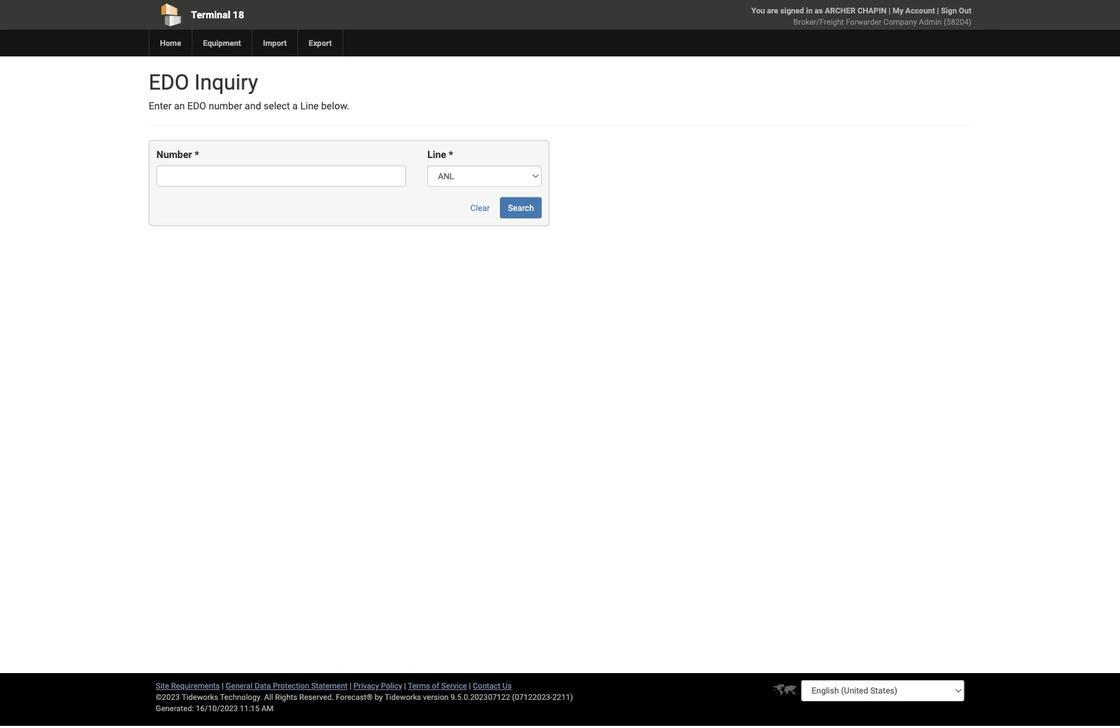 Task type: vqa. For each thing, say whether or not it's contained in the screenshot.
the topmost destined
no



Task type: locate. For each thing, give the bounding box(es) containing it.
an
[[174, 100, 185, 112]]

* for number *
[[195, 149, 199, 161]]

statement
[[311, 682, 348, 691]]

export
[[309, 38, 332, 48]]

16/10/2023
[[196, 705, 238, 714]]

2 * from the left
[[449, 149, 453, 161]]

1 horizontal spatial line
[[427, 149, 446, 161]]

18
[[233, 9, 244, 20]]

of
[[432, 682, 439, 691]]

number
[[156, 149, 192, 161]]

sign out link
[[941, 6, 972, 15]]

forwarder
[[846, 17, 882, 26]]

number *
[[156, 149, 199, 161]]

generated:
[[156, 705, 194, 714]]

1 vertical spatial edo
[[187, 100, 206, 112]]

2211)
[[553, 693, 573, 702]]

site requirements link
[[156, 682, 220, 691]]

you
[[752, 6, 765, 15]]

enter
[[149, 100, 172, 112]]

| left my
[[889, 6, 891, 15]]

a
[[293, 100, 298, 112]]

admin
[[919, 17, 942, 26]]

chapin
[[858, 6, 887, 15]]

us
[[502, 682, 512, 691]]

by
[[375, 693, 383, 702]]

1 * from the left
[[195, 149, 199, 161]]

protection
[[273, 682, 309, 691]]

are
[[767, 6, 778, 15]]

line
[[300, 100, 319, 112], [427, 149, 446, 161]]

reserved.
[[299, 693, 334, 702]]

my account link
[[893, 6, 935, 15]]

edo right an
[[187, 100, 206, 112]]

| left sign
[[937, 6, 939, 15]]

edo inquiry enter an edo number and select a line below.
[[149, 70, 349, 112]]

contact
[[473, 682, 501, 691]]

line inside the edo inquiry enter an edo number and select a line below.
[[300, 100, 319, 112]]

terminal
[[191, 9, 230, 20]]

inquiry
[[194, 70, 258, 95]]

0 horizontal spatial line
[[300, 100, 319, 112]]

contact us link
[[473, 682, 512, 691]]

home
[[160, 38, 181, 48]]

technology.
[[220, 693, 262, 702]]

export link
[[297, 30, 343, 57]]

0 vertical spatial line
[[300, 100, 319, 112]]

broker/freight
[[794, 17, 844, 26]]

below.
[[321, 100, 349, 112]]

import
[[263, 38, 287, 48]]

1 horizontal spatial *
[[449, 149, 453, 161]]

am
[[261, 705, 274, 714]]

*
[[195, 149, 199, 161], [449, 149, 453, 161]]

sign
[[941, 6, 957, 15]]

Number * text field
[[156, 166, 406, 187]]

rights
[[275, 693, 297, 702]]

data
[[255, 682, 271, 691]]

* for line *
[[449, 149, 453, 161]]

my
[[893, 6, 904, 15]]

0 horizontal spatial *
[[195, 149, 199, 161]]

out
[[959, 6, 972, 15]]

edo
[[149, 70, 189, 95], [187, 100, 206, 112]]

©2023 tideworks
[[156, 693, 218, 702]]

all
[[264, 693, 273, 702]]

terminal 18 link
[[149, 0, 479, 30]]

as
[[815, 6, 823, 15]]

number
[[209, 100, 242, 112]]

clear
[[470, 203, 490, 213]]

edo up enter
[[149, 70, 189, 95]]

|
[[889, 6, 891, 15], [937, 6, 939, 15], [222, 682, 224, 691], [350, 682, 352, 691], [404, 682, 406, 691], [469, 682, 471, 691]]

in
[[806, 6, 813, 15]]



Task type: describe. For each thing, give the bounding box(es) containing it.
import link
[[252, 30, 297, 57]]

equipment
[[203, 38, 241, 48]]

terms
[[408, 682, 430, 691]]

site
[[156, 682, 169, 691]]

terminal 18
[[191, 9, 244, 20]]

company
[[884, 17, 917, 26]]

equipment link
[[192, 30, 252, 57]]

general data protection statement link
[[226, 682, 348, 691]]

service
[[441, 682, 467, 691]]

signed
[[780, 6, 804, 15]]

requirements
[[171, 682, 220, 691]]

| left general
[[222, 682, 224, 691]]

privacy
[[354, 682, 379, 691]]

archer
[[825, 6, 856, 15]]

privacy policy link
[[354, 682, 402, 691]]

policy
[[381, 682, 402, 691]]

general
[[226, 682, 253, 691]]

(58204)
[[944, 17, 972, 26]]

0 vertical spatial edo
[[149, 70, 189, 95]]

(07122023-
[[512, 693, 553, 702]]

account
[[906, 6, 935, 15]]

and
[[245, 100, 261, 112]]

forecast®
[[336, 693, 373, 702]]

line *
[[427, 149, 453, 161]]

select
[[264, 100, 290, 112]]

9.5.0.202307122
[[451, 693, 510, 702]]

1 vertical spatial line
[[427, 149, 446, 161]]

tideworks
[[385, 693, 421, 702]]

search
[[508, 203, 534, 213]]

clear button
[[463, 197, 498, 219]]

| up the 9.5.0.202307122
[[469, 682, 471, 691]]

terms of service link
[[408, 682, 467, 691]]

home link
[[149, 30, 192, 57]]

| up tideworks
[[404, 682, 406, 691]]

you are signed in as archer chapin | my account | sign out broker/freight forwarder company admin (58204)
[[752, 6, 972, 26]]

| up forecast®
[[350, 682, 352, 691]]

11:15
[[240, 705, 260, 714]]

site requirements | general data protection statement | privacy policy | terms of service | contact us ©2023 tideworks technology. all rights reserved. forecast® by tideworks version 9.5.0.202307122 (07122023-2211) generated: 16/10/2023 11:15 am
[[156, 682, 573, 714]]

version
[[423, 693, 449, 702]]

search button
[[500, 197, 542, 219]]



